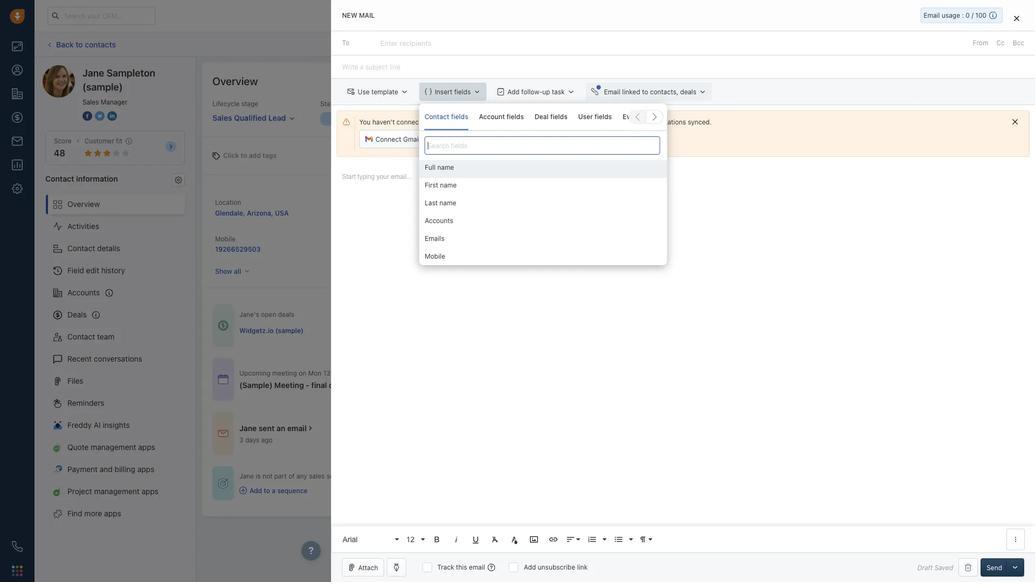 Task type: vqa. For each thing, say whether or not it's contained in the screenshot.
"|"
no



Task type: locate. For each thing, give the bounding box(es) containing it.
0 horizontal spatial connect
[[376, 135, 401, 143]]

back to contacts
[[56, 40, 116, 49]]

contact
[[425, 113, 450, 121], [45, 174, 74, 183], [67, 244, 95, 253], [67, 333, 95, 341]]

0 vertical spatial overview
[[213, 74, 258, 87]]

email left usage on the top of the page
[[924, 12, 940, 19]]

activities
[[67, 222, 99, 231]]

2 vertical spatial name
[[440, 199, 456, 207]]

0 vertical spatial accounts
[[405, 198, 433, 205]]

add inside button
[[949, 41, 962, 48]]

1 vertical spatial mobile
[[425, 253, 445, 260]]

0 horizontal spatial (sample)
[[83, 81, 123, 93]]

contact for contact fields
[[425, 113, 450, 121]]

deals
[[680, 88, 697, 96], [278, 311, 294, 319]]

the
[[527, 118, 536, 126], [393, 381, 404, 390]]

1 vertical spatial conversations
[[94, 355, 142, 364]]

click to add tags
[[223, 152, 277, 159]]

underline (⌘u) image
[[471, 535, 481, 545]]

widgetz.io (sample) link down open
[[239, 326, 304, 335]]

sales up facebook circled image
[[83, 98, 99, 106]]

score
[[54, 137, 72, 145]]

on
[[299, 369, 307, 377]]

align image
[[566, 535, 576, 545]]

0 horizontal spatial email
[[604, 88, 621, 96]]

deals right open
[[278, 311, 294, 319]]

15
[[425, 369, 432, 377]]

management down payment and billing apps
[[94, 487, 140, 496]]

widgetz.io (sample) link for jane's open deals
[[239, 326, 304, 335]]

deals right contacts,
[[680, 88, 697, 96]]

close image
[[1015, 15, 1020, 21]]

fields for event fields
[[642, 113, 659, 121]]

0 vertical spatial mobile
[[215, 235, 236, 243]]

to left deal
[[519, 118, 525, 126]]

connect down orlandogary85@gmail.com
[[447, 135, 473, 143]]

0 vertical spatial widgetz.io (sample) link
[[405, 209, 469, 216]]

1 horizontal spatial email
[[924, 12, 940, 19]]

0 horizontal spatial deal
[[406, 381, 422, 390]]

group
[[419, 160, 667, 322]]

email linked to contacts, deals button
[[586, 83, 712, 101]]

qualified
[[234, 113, 267, 122]]

overview up activities
[[67, 200, 100, 209]]

2 vertical spatial jane
[[239, 473, 254, 480]]

0 vertical spatial a
[[475, 135, 478, 143]]

apps for quote management apps
[[138, 443, 155, 452]]

accounts down accounts widgetz.io (sample)
[[425, 217, 453, 225]]

fields for account fields
[[507, 113, 524, 121]]

clear formatting image
[[491, 535, 500, 545]]

1 horizontal spatial new
[[375, 115, 389, 123]]

orlando
[[422, 245, 447, 253]]

email inside "button"
[[508, 135, 524, 143]]

name right last
[[440, 199, 456, 207]]

add deal
[[949, 41, 976, 48]]

connect left the it
[[557, 118, 582, 126]]

contact for contact team
[[67, 333, 95, 341]]

0 horizontal spatial conversations
[[94, 355, 142, 364]]

gary
[[405, 245, 420, 253]]

a left different
[[475, 135, 478, 143]]

1 horizontal spatial (sample)
[[275, 327, 304, 335]]

phone image
[[12, 542, 23, 552]]

email inside button
[[604, 88, 621, 96]]

follow-
[[522, 88, 543, 96]]

contacts
[[85, 40, 116, 49]]

add left unsubscribe
[[524, 564, 536, 571]]

insert image (⌘p) image
[[529, 535, 539, 545]]

of
[[289, 473, 295, 480]]

text color image
[[510, 535, 520, 545]]

0 vertical spatial deals
[[680, 88, 697, 96]]

jane inside jane sent an email 3 days ago
[[239, 424, 257, 433]]

email for email usage : 0 / 100
[[924, 12, 940, 19]]

(sample) inside accounts widgetz.io (sample)
[[441, 209, 469, 216]]

new right you
[[375, 115, 389, 123]]

lifecycle
[[213, 100, 240, 108]]

event fields link
[[623, 103, 659, 130]]

jane for jane is not part of any sales sequence.
[[239, 473, 254, 480]]

widgetz.io (sample) link down last name
[[405, 209, 469, 216]]

email right an
[[287, 424, 307, 433]]

1 horizontal spatial widgetz.io
[[405, 209, 439, 216]]

1 vertical spatial deal
[[406, 381, 422, 390]]

1 horizontal spatial mobile
[[425, 253, 445, 260]]

1 vertical spatial email
[[287, 424, 307, 433]]

container_wx8msf4aqz5i3rn1 image left 'add to a sequence' at the left of the page
[[239, 487, 247, 495]]

management up payment and billing apps
[[91, 443, 136, 452]]

(sample) for widgetz.io
[[441, 209, 469, 216]]

accounts down first
[[405, 198, 433, 205]]

1 vertical spatial sales
[[213, 113, 232, 122]]

new for new
[[375, 115, 389, 123]]

customize
[[952, 77, 985, 85]]

19266529503
[[215, 245, 261, 253]]

0 vertical spatial container_wx8msf4aqz5i3rn1 image
[[218, 321, 229, 331]]

0 horizontal spatial the
[[393, 381, 404, 390]]

fields for insert fields
[[454, 88, 471, 96]]

1 vertical spatial jane
[[239, 424, 257, 433]]

widgetz.io down last
[[405, 209, 439, 216]]

2 vertical spatial container_wx8msf4aqz5i3rn1 image
[[239, 487, 247, 495]]

application
[[331, 162, 1036, 553]]

sales for sales manager
[[83, 98, 99, 106]]

crm.
[[538, 118, 555, 126]]

1 container_wx8msf4aqz5i3rn1 image from the top
[[218, 321, 229, 331]]

event
[[623, 113, 640, 121]]

container_wx8msf4aqz5i3rn1 image left 3
[[218, 429, 229, 439]]

edit
[[86, 266, 99, 275]]

0 vertical spatial sales
[[83, 98, 99, 106]]

back
[[56, 40, 74, 49]]

add to a sequence
[[250, 487, 308, 495]]

contact fields
[[425, 113, 469, 121]]

2023 up discussion
[[348, 369, 364, 377]]

1 vertical spatial management
[[94, 487, 140, 496]]

(sample) inside jane sampleton (sample)
[[83, 81, 123, 93]]

1 horizontal spatial nov,
[[433, 369, 447, 377]]

Write a subject line text field
[[331, 56, 1036, 78]]

send button
[[981, 559, 1009, 577]]

add down the is
[[250, 487, 262, 495]]

mobile up 19266529503 link
[[215, 235, 236, 243]]

1 vertical spatial deals
[[278, 311, 294, 319]]

recent
[[67, 355, 92, 364]]

bold (⌘b) image
[[432, 535, 442, 545]]

contact down insert
[[425, 113, 450, 121]]

twitter circled image
[[95, 110, 105, 122]]

overview up lifecycle stage
[[213, 74, 258, 87]]

apps right the billing
[[137, 465, 154, 474]]

0 vertical spatial deal
[[963, 41, 976, 48]]

mobile 19266529503
[[215, 235, 261, 253]]

0 horizontal spatial widgetz.io (sample) link
[[239, 326, 304, 335]]

1 vertical spatial the
[[393, 381, 404, 390]]

italic (⌘i) image
[[452, 535, 461, 545]]

apps for find more apps
[[104, 509, 121, 518]]

add for add deal
[[949, 41, 962, 48]]

nov, right 13
[[332, 369, 346, 377]]

the down 23:30
[[393, 381, 404, 390]]

jane for jane sampleton (sample)
[[83, 67, 104, 78]]

to left add
[[241, 152, 247, 159]]

deal down 0 at the right of page
[[963, 41, 976, 48]]

0 vertical spatial conversations
[[644, 118, 686, 126]]

new
[[342, 12, 357, 19], [375, 115, 389, 123]]

0 horizontal spatial email
[[287, 424, 307, 433]]

2 horizontal spatial sales
[[405, 235, 421, 243]]

part
[[274, 473, 287, 480]]

fields inside dropdown button
[[454, 88, 471, 96]]

accounts up deals
[[67, 288, 100, 297]]

0 horizontal spatial 2023
[[348, 369, 364, 377]]

facebook circled image
[[83, 110, 92, 122]]

quote management apps
[[67, 443, 155, 452]]

2 vertical spatial email
[[469, 564, 485, 571]]

add follow-up task button
[[492, 83, 581, 101], [492, 83, 581, 101]]

1 vertical spatial (sample)
[[441, 209, 469, 216]]

from
[[973, 39, 989, 47]]

the left crm.
[[527, 118, 536, 126]]

payment and billing apps
[[67, 465, 154, 474]]

connect down haven't
[[376, 135, 401, 143]]

conversations right your
[[644, 118, 686, 126]]

jane's
[[239, 311, 259, 319]]

management for project
[[94, 487, 140, 496]]

apps right more
[[104, 509, 121, 518]]

information
[[76, 174, 118, 183]]

apps down payment and billing apps
[[142, 487, 159, 496]]

container_wx8msf4aqz5i3rn1 image left upcoming
[[218, 374, 229, 385]]

1 horizontal spatial widgetz.io (sample) link
[[405, 209, 469, 216]]

contact up recent
[[67, 333, 95, 341]]

0 horizontal spatial nov,
[[332, 369, 346, 377]]

0
[[966, 12, 970, 19]]

container_wx8msf4aqz5i3rn1 image
[[218, 374, 229, 385], [218, 429, 229, 439], [239, 487, 247, 495]]

freshworks switcher image
[[12, 566, 23, 577]]

12
[[406, 536, 415, 544]]

reminders
[[67, 399, 104, 408]]

fields for contact fields
[[451, 113, 469, 121]]

usa
[[275, 209, 289, 217]]

container_wx8msf4aqz5i3rn1 image for jane is not part of any sales sequence.
[[218, 478, 229, 489]]

1 vertical spatial email
[[604, 88, 621, 96]]

container_wx8msf4aqz5i3rn1 image left the is
[[218, 478, 229, 489]]

jane down the contacts
[[83, 67, 104, 78]]

track this email
[[438, 564, 485, 571]]

(sample) up sales manager
[[83, 81, 123, 93]]

jane's open deals
[[239, 311, 294, 319]]

email right this
[[469, 564, 485, 571]]

1 vertical spatial new
[[375, 115, 389, 123]]

meeting
[[274, 381, 304, 390]]

arial
[[343, 536, 358, 544]]

0 horizontal spatial overview
[[67, 200, 100, 209]]

2 nov, from the left
[[433, 369, 447, 377]]

contact information
[[45, 174, 118, 183]]

connect gmail button
[[359, 130, 426, 148]]

1 horizontal spatial deals
[[680, 88, 697, 96]]

2 horizontal spatial connect
[[557, 118, 582, 126]]

1 horizontal spatial connect
[[447, 135, 473, 143]]

2023 left at
[[449, 369, 465, 377]]

fields for deal fields
[[551, 113, 568, 121]]

nov, right the 15 at the left of page
[[433, 369, 447, 377]]

linkedin circled image
[[107, 110, 117, 122]]

deal down wed at the left of page
[[406, 381, 422, 390]]

container_wx8msf4aqz5i3rn1 image left widgetz.io (sample)
[[218, 321, 229, 331]]

0 horizontal spatial new
[[342, 12, 357, 19]]

deal
[[535, 113, 549, 121]]

0 vertical spatial widgetz.io
[[405, 209, 439, 216]]

more misc image
[[1011, 535, 1021, 545]]

click
[[223, 152, 239, 159]]

1 vertical spatial container_wx8msf4aqz5i3rn1 image
[[218, 429, 229, 439]]

more
[[84, 509, 102, 518]]

(sample)
[[83, 81, 123, 93], [441, 209, 469, 216], [275, 327, 304, 335]]

1 vertical spatial a
[[272, 487, 276, 495]]

(sample) down open
[[275, 327, 304, 335]]

(sample) down last name
[[441, 209, 469, 216]]

email for email linked to contacts, deals
[[604, 88, 621, 96]]

contact for contact information
[[45, 174, 74, 183]]

sequence.
[[327, 473, 358, 480]]

jane left the is
[[239, 473, 254, 480]]

email image
[[929, 11, 936, 20]]

interested link
[[553, 113, 670, 125]]

fields for user fields
[[595, 113, 612, 121]]

add left from
[[949, 41, 962, 48]]

jane up days
[[239, 424, 257, 433]]

your
[[629, 118, 642, 126]]

add
[[949, 41, 962, 48], [508, 88, 520, 96], [250, 487, 262, 495], [524, 564, 536, 571]]

jane inside jane sampleton (sample)
[[83, 67, 104, 78]]

2 horizontal spatial email
[[508, 135, 524, 143]]

1 vertical spatial accounts
[[425, 217, 453, 225]]

widgetz.io down jane's
[[239, 327, 274, 335]]

0 vertical spatial email
[[924, 12, 940, 19]]

new left the mail
[[342, 12, 357, 19]]

0 vertical spatial email
[[508, 135, 524, 143]]

email right different
[[508, 135, 524, 143]]

up
[[543, 88, 550, 96]]

1 vertical spatial container_wx8msf4aqz5i3rn1 image
[[218, 478, 229, 489]]

a down "not" on the left
[[272, 487, 276, 495]]

email left linked in the right top of the page
[[604, 88, 621, 96]]

dialog containing arial
[[331, 0, 1036, 583]]

0 vertical spatial new
[[342, 12, 357, 19]]

1 horizontal spatial 2023
[[449, 369, 465, 377]]

0 vertical spatial name
[[437, 164, 454, 171]]

sales inside sales owner gary orlando
[[405, 235, 421, 243]]

email inside jane sent an email 3 days ago
[[287, 424, 307, 433]]

name right full
[[437, 164, 454, 171]]

1 horizontal spatial a
[[475, 135, 478, 143]]

accounts inside accounts widgetz.io (sample)
[[405, 198, 433, 205]]

conversations down team
[[94, 355, 142, 364]]

1 nov, from the left
[[332, 369, 346, 377]]

1 horizontal spatial deal
[[963, 41, 976, 48]]

0 horizontal spatial mobile
[[215, 235, 236, 243]]

1 vertical spatial widgetz.io (sample) link
[[239, 326, 304, 335]]

deal inside the upcoming meeting on mon 13 nov, 2023 from 23:30 to wed 15 nov, 2023 at 00:00 (sample) meeting - final discussion about the deal
[[406, 381, 422, 390]]

1 vertical spatial name
[[440, 182, 457, 189]]

mobile down owner
[[425, 253, 445, 260]]

to right linked in the right top of the page
[[642, 88, 648, 96]]

nov,
[[332, 369, 346, 377], [433, 369, 447, 377]]

contact down activities
[[67, 244, 95, 253]]

1 horizontal spatial the
[[527, 118, 536, 126]]

open
[[261, 311, 276, 319]]

accounts
[[405, 198, 433, 205], [425, 217, 453, 225], [67, 288, 100, 297]]

dialog
[[331, 0, 1036, 583]]

0 horizontal spatial sales
[[83, 98, 99, 106]]

meeting
[[272, 369, 297, 377]]

mng settings image
[[175, 176, 182, 184]]

at
[[466, 369, 472, 377]]

task
[[552, 88, 565, 96]]

field
[[67, 266, 84, 275]]

management for quote
[[91, 443, 136, 452]]

2 container_wx8msf4aqz5i3rn1 image from the top
[[218, 478, 229, 489]]

48 button
[[54, 148, 65, 158]]

0 vertical spatial management
[[91, 443, 136, 452]]

new mail
[[342, 12, 375, 19]]

sales up gary
[[405, 235, 421, 243]]

mobile inside group
[[425, 253, 445, 260]]

upcoming
[[239, 369, 271, 377]]

customize overview
[[952, 77, 1013, 85]]

:
[[962, 12, 964, 19]]

1 horizontal spatial sales
[[213, 113, 232, 122]]

jane sampleton (sample)
[[83, 67, 155, 93]]

to left wed at the left of page
[[401, 369, 407, 377]]

2 vertical spatial sales
[[405, 235, 421, 243]]

deal inside button
[[963, 41, 976, 48]]

0 vertical spatial container_wx8msf4aqz5i3rn1 image
[[218, 374, 229, 385]]

0 vertical spatial (sample)
[[83, 81, 123, 93]]

sales for sales qualified lead
[[213, 113, 232, 122]]

mobile inside 'mobile 19266529503'
[[215, 235, 236, 243]]

sales
[[83, 98, 99, 106], [213, 113, 232, 122], [405, 235, 421, 243]]

sales down lifecycle
[[213, 113, 232, 122]]

cc
[[997, 39, 1005, 47]]

sales qualified lead
[[213, 113, 286, 122]]

0 horizontal spatial widgetz.io
[[239, 327, 274, 335]]

email
[[508, 135, 524, 143], [287, 424, 307, 433], [469, 564, 485, 571]]

contact down 48
[[45, 174, 74, 183]]

different
[[480, 135, 506, 143]]

apps up payment and billing apps
[[138, 443, 155, 452]]

to
[[76, 40, 83, 49], [642, 88, 648, 96], [519, 118, 525, 126], [604, 118, 610, 126], [241, 152, 247, 159], [401, 369, 407, 377], [264, 487, 270, 495]]

container_wx8msf4aqz5i3rn1 image
[[218, 321, 229, 331], [218, 478, 229, 489]]

email linked to contacts, deals
[[604, 88, 697, 96]]

container_wx8msf4aqz5i3rn1 image inside 'add to a sequence' link
[[239, 487, 247, 495]]

to down "not" on the left
[[264, 487, 270, 495]]

sales owner gary orlando
[[405, 235, 447, 253]]

0 vertical spatial jane
[[83, 67, 104, 78]]

2 horizontal spatial (sample)
[[441, 209, 469, 216]]

name right first
[[440, 182, 457, 189]]

add left follow-
[[508, 88, 520, 96]]



Task type: describe. For each thing, give the bounding box(es) containing it.
contacted
[[482, 115, 515, 123]]

Search fields search field
[[425, 137, 660, 155]]

unordered list image
[[614, 535, 624, 545]]

mobile for mobile
[[425, 253, 445, 260]]

widgetz.io (sample) link for accounts
[[405, 209, 469, 216]]

add for add unsubscribe link
[[524, 564, 536, 571]]

send
[[987, 564, 1003, 572]]

arial button
[[339, 529, 400, 551]]

recent conversations
[[67, 355, 142, 364]]

mobile for mobile 19266529503
[[215, 235, 236, 243]]

any
[[297, 473, 307, 480]]

full name
[[425, 164, 454, 171]]

score 48
[[54, 137, 72, 158]]

add deal button
[[933, 35, 982, 54]]

contact for contact details
[[67, 244, 95, 253]]

apps for project management apps
[[142, 487, 159, 496]]

add to a sequence link
[[239, 486, 358, 495]]

contacted link
[[437, 112, 553, 126]]

lifecycle stage
[[213, 100, 258, 108]]

mon
[[308, 369, 322, 377]]

1 horizontal spatial email
[[469, 564, 485, 571]]

Search your CRM... text field
[[47, 7, 155, 25]]

container_wx8msf4aqz5i3rn1 image for jane's open deals
[[218, 321, 229, 331]]

widgetz.io inside accounts widgetz.io (sample)
[[405, 209, 439, 216]]

jane for jane sent an email 3 days ago
[[239, 424, 257, 433]]

3
[[239, 436, 244, 444]]

insert link (⌘k) image
[[549, 535, 558, 545]]

account
[[479, 113, 505, 121]]

email for different
[[508, 135, 524, 143]]

to inside the upcoming meeting on mon 13 nov, 2023 from 23:30 to wed 15 nov, 2023 at 00:00 (sample) meeting - final discussion about the deal
[[401, 369, 407, 377]]

you
[[359, 118, 371, 126]]

connect for connect gmail
[[376, 135, 401, 143]]

days
[[245, 436, 260, 444]]

0 horizontal spatial a
[[272, 487, 276, 495]]

history
[[101, 266, 125, 275]]

to right the now
[[604, 118, 610, 126]]

janesampleton@gmail.com link
[[595, 207, 680, 218]]

connect a different email button
[[431, 130, 530, 148]]

to inside button
[[642, 88, 648, 96]]

insert
[[435, 88, 452, 96]]

show all
[[215, 268, 241, 275]]

deal fields
[[535, 113, 568, 121]]

(sample) for sampleton
[[83, 81, 123, 93]]

0 vertical spatial the
[[527, 118, 536, 126]]

a inside "button"
[[475, 135, 478, 143]]

connected
[[397, 118, 429, 126]]

2 2023 from the left
[[449, 369, 465, 377]]

saved
[[935, 564, 954, 572]]

use template button
[[342, 83, 414, 101]]

last
[[425, 199, 438, 207]]

paragraph format image
[[638, 535, 648, 545]]

add for add follow-up task
[[508, 88, 520, 96]]

email for an
[[287, 424, 307, 433]]

stage
[[241, 100, 258, 108]]

contact details
[[67, 244, 120, 253]]

mail
[[359, 12, 375, 19]]

the inside the upcoming meeting on mon 13 nov, 2023 from 23:30 to wed 15 nov, 2023 at 00:00 (sample) meeting - final discussion about the deal
[[393, 381, 404, 390]]

find more apps
[[67, 509, 121, 518]]

ai
[[94, 421, 101, 430]]

100
[[976, 12, 987, 19]]

interested button
[[553, 113, 670, 125]]

insights
[[103, 421, 130, 430]]

discussion
[[329, 381, 368, 390]]

ordered list image
[[588, 535, 597, 545]]

arizona,
[[247, 209, 273, 217]]

to right back
[[76, 40, 83, 49]]

template
[[372, 88, 398, 96]]

back to contacts link
[[45, 36, 117, 53]]

wed
[[409, 369, 423, 377]]

now
[[590, 118, 602, 126]]

connect a different email
[[447, 135, 524, 143]]

this
[[456, 564, 467, 571]]

application containing arial
[[331, 162, 1036, 553]]

customer fit
[[85, 137, 122, 145]]

about
[[370, 381, 391, 390]]

user fields
[[579, 113, 612, 121]]

usage
[[942, 12, 961, 19]]

2 vertical spatial accounts
[[67, 288, 100, 297]]

glendale, arizona, usa link
[[215, 209, 289, 217]]

contacts,
[[650, 88, 679, 96]]

1 horizontal spatial overview
[[213, 74, 258, 87]]

location
[[215, 198, 241, 206]]

name for last name
[[440, 199, 456, 207]]

1 vertical spatial widgetz.io
[[239, 327, 274, 335]]

container_wx8msf4aqz5i3rn1 image for (sample) meeting - final discussion about the deal
[[218, 374, 229, 385]]

(sample)
[[239, 381, 273, 390]]

full
[[425, 164, 435, 171]]

final
[[311, 381, 327, 390]]

connect for connect a different email
[[447, 135, 473, 143]]

accounts inside group
[[425, 217, 453, 225]]

deal fields link
[[535, 103, 568, 130]]

orlandogary85@gmail.com
[[431, 118, 517, 126]]

new for new mail
[[342, 12, 357, 19]]

team
[[97, 333, 115, 341]]

lead
[[269, 113, 286, 122]]

fit
[[116, 137, 122, 145]]

1 horizontal spatial conversations
[[644, 118, 686, 126]]

phone element
[[6, 536, 28, 558]]

attach
[[358, 564, 378, 572]]

user
[[579, 113, 593, 121]]

name for first name
[[440, 182, 457, 189]]

Enter recipients text field
[[380, 35, 434, 52]]

add
[[249, 152, 261, 159]]

unsubscribe
[[538, 564, 576, 571]]

add unsubscribe link
[[524, 564, 588, 571]]

name for full name
[[437, 164, 454, 171]]

1 vertical spatial overview
[[67, 200, 100, 209]]

upcoming meeting on mon 13 nov, 2023 from 23:30 to wed 15 nov, 2023 at 00:00 (sample) meeting - final discussion about the deal
[[239, 369, 492, 390]]

emails
[[425, 235, 444, 243]]

container_wx8msf4aqz5i3rn1 image for 3 days ago
[[218, 429, 229, 439]]

interested
[[597, 115, 629, 123]]

new link
[[320, 112, 437, 126]]

user fields link
[[579, 103, 612, 130]]

1 2023 from the left
[[348, 369, 364, 377]]

add for add to a sequence
[[250, 487, 262, 495]]

use template
[[358, 88, 398, 96]]

deals inside button
[[680, 88, 697, 96]]

you haven't connected orlandogary85@gmail.com to the crm. connect it now to keep your conversations synced.
[[359, 118, 712, 126]]

group containing full name
[[419, 160, 667, 322]]

sent
[[259, 424, 275, 433]]

13
[[323, 369, 331, 377]]

sales qualified lead link
[[213, 108, 295, 124]]

it
[[584, 118, 588, 126]]

deals
[[67, 310, 87, 319]]

0 horizontal spatial deals
[[278, 311, 294, 319]]

contact team
[[67, 333, 115, 341]]

48
[[54, 148, 65, 158]]

keep
[[612, 118, 627, 126]]

location glendale, arizona, usa
[[215, 198, 289, 217]]

2 vertical spatial (sample)
[[275, 327, 304, 335]]

widgetz.io (sample)
[[239, 327, 304, 335]]

sequence
[[277, 487, 308, 495]]

customize overview button
[[936, 73, 1019, 88]]

quote
[[67, 443, 89, 452]]



